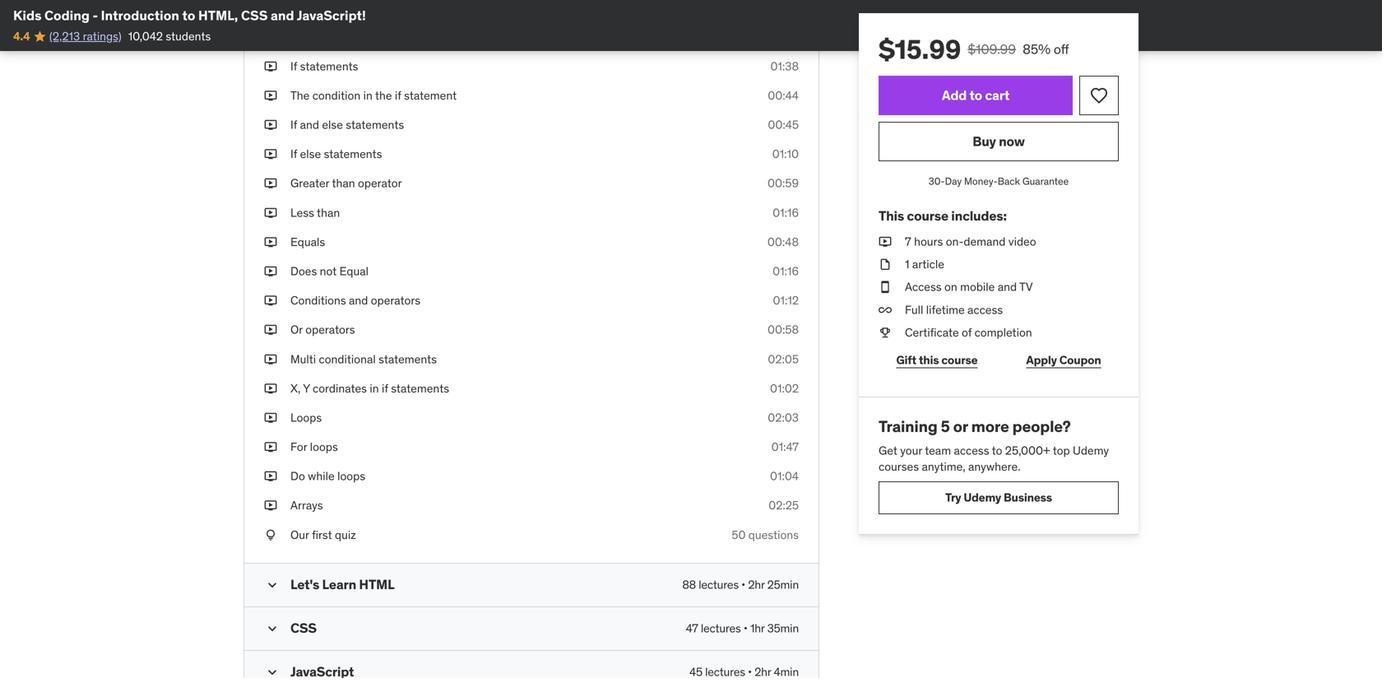 Task type: describe. For each thing, give the bounding box(es) containing it.
get
[[879, 443, 898, 458]]

if for if and else statements
[[291, 117, 297, 132]]

anywhere.
[[969, 459, 1021, 474]]

01:02
[[770, 381, 799, 396]]

the
[[291, 88, 310, 103]]

xsmall image left equals
[[264, 234, 277, 250]]

let's
[[291, 576, 319, 593]]

less than
[[291, 205, 340, 220]]

if for if else statements
[[291, 147, 297, 161]]

01:10
[[773, 147, 799, 161]]

business
[[1004, 490, 1053, 505]]

1
[[905, 257, 910, 272]]

our first quiz
[[291, 527, 356, 542]]

completion
[[975, 325, 1033, 340]]

to inside button
[[970, 87, 983, 104]]

this
[[919, 353, 939, 368]]

apply coupon
[[1027, 353, 1102, 368]]

now
[[999, 133, 1025, 150]]

1 vertical spatial course
[[942, 353, 978, 368]]

coding
[[44, 7, 90, 24]]

xsmall image for the condition in the if statement
[[264, 88, 277, 104]]

the
[[375, 88, 392, 103]]

how computers do math
[[291, 0, 417, 15]]

if for the
[[395, 88, 401, 103]]

does not equal
[[291, 264, 369, 279]]

xsmall image left full
[[879, 302, 892, 318]]

if and else statements
[[291, 117, 404, 132]]

xsmall image left 1
[[879, 256, 892, 273]]

85%
[[1023, 41, 1051, 58]]

conditions and operators
[[291, 293, 421, 308]]

for
[[291, 439, 307, 454]]

35min
[[767, 621, 799, 636]]

hours
[[914, 234, 943, 249]]

or operators
[[291, 322, 355, 337]]

certificate
[[905, 325, 959, 340]]

xsmall image left if statements
[[264, 58, 277, 74]]

xsmall image left loops
[[264, 410, 277, 426]]

greater than operator
[[291, 176, 402, 191]]

and down the
[[300, 117, 319, 132]]

less
[[291, 205, 314, 220]]

xsmall image for does not equal
[[264, 263, 277, 279]]

00:59
[[768, 176, 799, 191]]

coupon
[[1060, 353, 1102, 368]]

statements down if and else statements
[[324, 147, 382, 161]]

article
[[913, 257, 945, 272]]

anytime,
[[922, 459, 966, 474]]

y
[[303, 381, 310, 396]]

$109.99
[[968, 41, 1016, 58]]

statements up "x, y cordinates in if statements"
[[379, 352, 437, 366]]

cordinates
[[313, 381, 367, 396]]

xsmall image left certificate
[[879, 325, 892, 341]]

to inside training 5 or more people? get your team access to 25,000+ top udemy courses anytime, anywhere.
[[992, 443, 1003, 458]]

computers
[[316, 0, 372, 15]]

47 lectures • 1hr 35min
[[686, 621, 799, 636]]

equals
[[291, 234, 325, 249]]

00:45
[[768, 117, 799, 132]]

not
[[320, 264, 337, 279]]

xsmall image left 7
[[879, 234, 892, 250]]

xsmall image for or operators
[[264, 322, 277, 338]]

0 vertical spatial else
[[322, 117, 343, 132]]

try udemy business
[[946, 490, 1053, 505]]

do
[[291, 469, 305, 484]]

00:58
[[768, 322, 799, 337]]

html
[[359, 576, 395, 593]]

• for css
[[744, 621, 748, 636]]

50 questions
[[732, 527, 799, 542]]

kids
[[13, 7, 42, 24]]

0 horizontal spatial css
[[241, 7, 268, 24]]

50
[[732, 527, 746, 542]]

x,
[[291, 381, 301, 396]]

this course includes:
[[879, 207, 1007, 224]]

buy
[[973, 133, 996, 150]]

on
[[945, 280, 958, 294]]

full
[[905, 302, 924, 317]]

1 horizontal spatial css
[[291, 620, 317, 636]]

02:25
[[769, 498, 799, 513]]

video
[[1009, 234, 1037, 249]]

gift this course link
[[879, 344, 996, 377]]

01:47
[[772, 439, 799, 454]]

questions
[[749, 527, 799, 542]]

tv
[[1020, 280, 1033, 294]]

xsmall image for less than
[[264, 205, 277, 221]]

lifetime
[[926, 302, 965, 317]]

1hr
[[751, 621, 765, 636]]

2hr
[[748, 577, 765, 592]]

• for let's learn html
[[742, 577, 746, 592]]

10,042 students
[[128, 29, 211, 44]]

add
[[942, 87, 967, 104]]

first
[[312, 527, 332, 542]]

xsmall image for for loops
[[264, 439, 277, 455]]

(2,213 ratings)
[[49, 29, 122, 44]]

gift
[[897, 353, 917, 368]]

day
[[945, 175, 962, 188]]

wishlist image
[[1090, 86, 1109, 105]]

gift this course
[[897, 353, 978, 368]]

xsmall image left access
[[879, 279, 892, 295]]

00:44
[[768, 88, 799, 103]]

47
[[686, 621, 698, 636]]

(2,213
[[49, 29, 80, 44]]

quiz
[[335, 527, 356, 542]]

xsmall image for our first quiz
[[264, 527, 277, 543]]

does
[[291, 264, 317, 279]]

xsmall image left how
[[264, 0, 277, 16]]



Task type: locate. For each thing, give the bounding box(es) containing it.
01:16 up the 01:12
[[773, 264, 799, 279]]

0 vertical spatial css
[[241, 7, 268, 24]]

1 vertical spatial if
[[382, 381, 388, 396]]

while
[[308, 469, 335, 484]]

the condition in the if statement
[[291, 88, 457, 103]]

0 vertical spatial access
[[968, 302, 1003, 317]]

apply
[[1027, 353, 1057, 368]]

lectures right "47"
[[701, 621, 741, 636]]

equal
[[340, 264, 369, 279]]

2 small image from the top
[[264, 620, 281, 637]]

do
[[375, 0, 388, 15]]

01:38
[[771, 59, 799, 74]]

small image
[[264, 577, 281, 593], [264, 620, 281, 637], [264, 664, 281, 678]]

operators down conditions on the top of the page
[[306, 322, 355, 337]]

on-
[[946, 234, 964, 249]]

ratings)
[[83, 29, 122, 44]]

3 small image from the top
[[264, 664, 281, 678]]

01:16
[[773, 205, 799, 220], [773, 264, 799, 279]]

1 article
[[905, 257, 945, 272]]

statements down the multi conditional statements
[[391, 381, 449, 396]]

to left cart at the right of the page
[[970, 87, 983, 104]]

0 vertical spatial loops
[[310, 439, 338, 454]]

if for in
[[382, 381, 388, 396]]

money-
[[965, 175, 998, 188]]

conditions
[[291, 293, 346, 308]]

multi
[[291, 352, 316, 366]]

2 vertical spatial if
[[291, 147, 297, 161]]

02:03
[[768, 410, 799, 425]]

and left javascript!
[[271, 7, 294, 24]]

than for greater
[[332, 176, 355, 191]]

xsmall image for multi conditional statements
[[264, 351, 277, 367]]

try
[[946, 490, 962, 505]]

access down mobile
[[968, 302, 1003, 317]]

xsmall image left does
[[264, 263, 277, 279]]

1 horizontal spatial else
[[322, 117, 343, 132]]

buy now
[[973, 133, 1025, 150]]

xsmall image left do
[[264, 468, 277, 484]]

0 vertical spatial udemy
[[1073, 443, 1109, 458]]

than
[[332, 176, 355, 191], [317, 205, 340, 220]]

xsmall image for greater than operator
[[264, 175, 277, 192]]

statements
[[300, 59, 358, 74], [346, 117, 404, 132], [324, 147, 382, 161], [379, 352, 437, 366], [391, 381, 449, 396]]

your
[[901, 443, 923, 458]]

1 vertical spatial in
[[370, 381, 379, 396]]

css down let's
[[291, 620, 317, 636]]

javascript!
[[297, 7, 366, 24]]

xsmall image left for
[[264, 439, 277, 455]]

multi conditional statements
[[291, 352, 437, 366]]

xsmall image left "greater"
[[264, 175, 277, 192]]

in left the
[[363, 88, 373, 103]]

0 horizontal spatial udemy
[[964, 490, 1002, 505]]

course down of
[[942, 353, 978, 368]]

learn
[[322, 576, 356, 593]]

conditional
[[319, 352, 376, 366]]

2 if from the top
[[291, 117, 297, 132]]

mobile
[[960, 280, 995, 294]]

let's learn html
[[291, 576, 395, 593]]

access
[[905, 280, 942, 294]]

add to cart
[[942, 87, 1010, 104]]

xsmall image for x, y cordinates in if statements
[[264, 380, 277, 397]]

25,000+
[[1005, 443, 1051, 458]]

1 01:16 from the top
[[773, 205, 799, 220]]

do while loops
[[291, 469, 365, 484]]

access inside training 5 or more people? get your team access to 25,000+ top udemy courses anytime, anywhere.
[[954, 443, 990, 458]]

1 vertical spatial access
[[954, 443, 990, 458]]

1 vertical spatial •
[[744, 621, 748, 636]]

this
[[879, 207, 904, 224]]

in
[[363, 88, 373, 103], [370, 381, 379, 396]]

0 vertical spatial course
[[907, 207, 949, 224]]

if else statements
[[291, 147, 382, 161]]

xsmall image left or
[[264, 322, 277, 338]]

0 vertical spatial to
[[182, 7, 195, 24]]

xsmall image left our
[[264, 527, 277, 543]]

lectures right the 88
[[699, 577, 739, 592]]

xsmall image left conditions on the top of the page
[[264, 293, 277, 309]]

xsmall image for do while loops
[[264, 468, 277, 484]]

udemy
[[1073, 443, 1109, 458], [964, 490, 1002, 505]]

if for if statements
[[291, 59, 297, 74]]

0 vertical spatial than
[[332, 176, 355, 191]]

xsmall image
[[264, 88, 277, 104], [264, 146, 277, 162], [264, 175, 277, 192], [264, 205, 277, 221], [879, 234, 892, 250], [264, 263, 277, 279], [879, 279, 892, 295], [879, 302, 892, 318], [264, 322, 277, 338], [264, 351, 277, 367], [264, 380, 277, 397], [264, 439, 277, 455], [264, 468, 277, 484], [264, 498, 277, 514], [264, 527, 277, 543]]

udemy right try
[[964, 490, 1002, 505]]

our
[[291, 527, 309, 542]]

-
[[93, 7, 98, 24]]

training
[[879, 416, 938, 436]]

1 vertical spatial operators
[[306, 322, 355, 337]]

1 horizontal spatial to
[[970, 87, 983, 104]]

7 hours on-demand video
[[905, 234, 1037, 249]]

access on mobile and tv
[[905, 280, 1033, 294]]

0 vertical spatial small image
[[264, 577, 281, 593]]

0 horizontal spatial else
[[300, 147, 321, 161]]

• left 2hr
[[742, 577, 746, 592]]

kids coding - introduction to html, css and javascript!
[[13, 7, 366, 24]]

demand
[[964, 234, 1006, 249]]

if statements
[[291, 59, 358, 74]]

or
[[291, 322, 303, 337]]

7
[[905, 234, 912, 249]]

xsmall image left less
[[264, 205, 277, 221]]

than down if else statements
[[332, 176, 355, 191]]

operators up the multi conditional statements
[[371, 293, 421, 308]]

0 vertical spatial if
[[395, 88, 401, 103]]

loops right for
[[310, 439, 338, 454]]

if up "greater"
[[291, 147, 297, 161]]

xsmall image left multi
[[264, 351, 277, 367]]

lectures for let's learn html
[[699, 577, 739, 592]]

greater
[[291, 176, 329, 191]]

xsmall image left arrays
[[264, 498, 277, 514]]

30-day money-back guarantee
[[929, 175, 1069, 188]]

1 small image from the top
[[264, 577, 281, 593]]

0 vertical spatial lectures
[[699, 577, 739, 592]]

html,
[[198, 7, 238, 24]]

0 horizontal spatial operators
[[306, 322, 355, 337]]

how
[[291, 0, 314, 15]]

small image for let's learn html
[[264, 577, 281, 593]]

0 vertical spatial operators
[[371, 293, 421, 308]]

statements up condition
[[300, 59, 358, 74]]

xsmall image
[[264, 0, 277, 16], [264, 58, 277, 74], [264, 117, 277, 133], [264, 234, 277, 250], [879, 256, 892, 273], [264, 293, 277, 309], [879, 325, 892, 341], [264, 410, 277, 426]]

1 vertical spatial css
[[291, 620, 317, 636]]

access down or at the right bottom of the page
[[954, 443, 990, 458]]

course up hours at the top right of page
[[907, 207, 949, 224]]

3 if from the top
[[291, 147, 297, 161]]

1 vertical spatial to
[[970, 87, 983, 104]]

2 vertical spatial to
[[992, 443, 1003, 458]]

and
[[271, 7, 294, 24], [300, 117, 319, 132], [998, 280, 1017, 294], [349, 293, 368, 308]]

includes:
[[952, 207, 1007, 224]]

xsmall image for arrays
[[264, 498, 277, 514]]

1 horizontal spatial if
[[395, 88, 401, 103]]

arrays
[[291, 498, 323, 513]]

if down the multi conditional statements
[[382, 381, 388, 396]]

statements down the condition in the if statement
[[346, 117, 404, 132]]

guarantee
[[1023, 175, 1069, 188]]

88 lectures • 2hr 25min
[[683, 577, 799, 592]]

full lifetime access
[[905, 302, 1003, 317]]

01:16 down the 00:59 at the top
[[773, 205, 799, 220]]

xsmall image left if and else statements
[[264, 117, 277, 133]]

1 vertical spatial small image
[[264, 620, 281, 637]]

2 01:16 from the top
[[773, 264, 799, 279]]

than for less
[[317, 205, 340, 220]]

add to cart button
[[879, 76, 1073, 115]]

in down the multi conditional statements
[[370, 381, 379, 396]]

$15.99 $109.99 85% off
[[879, 33, 1070, 66]]

of
[[962, 325, 972, 340]]

if up the
[[291, 59, 297, 74]]

$15.99
[[879, 33, 961, 66]]

off
[[1054, 41, 1070, 58]]

and down equal
[[349, 293, 368, 308]]

udemy inside training 5 or more people? get your team access to 25,000+ top udemy courses anytime, anywhere.
[[1073, 443, 1109, 458]]

01:04
[[770, 469, 799, 484]]

if down the
[[291, 117, 297, 132]]

to up anywhere.
[[992, 443, 1003, 458]]

access
[[968, 302, 1003, 317], [954, 443, 990, 458]]

30-
[[929, 175, 945, 188]]

students
[[166, 29, 211, 44]]

udemy right top at the bottom
[[1073, 443, 1109, 458]]

0 horizontal spatial if
[[382, 381, 388, 396]]

loops right while in the left bottom of the page
[[337, 469, 365, 484]]

x, y cordinates in if statements
[[291, 381, 449, 396]]

for loops
[[291, 439, 338, 454]]

1 vertical spatial than
[[317, 205, 340, 220]]

1 vertical spatial 01:16
[[773, 264, 799, 279]]

people?
[[1013, 416, 1071, 436]]

0 horizontal spatial to
[[182, 7, 195, 24]]

than right less
[[317, 205, 340, 220]]

1 if from the top
[[291, 59, 297, 74]]

1 vertical spatial else
[[300, 147, 321, 161]]

else up if else statements
[[322, 117, 343, 132]]

0 vertical spatial •
[[742, 577, 746, 592]]

to up students
[[182, 7, 195, 24]]

1 vertical spatial lectures
[[701, 621, 741, 636]]

0 vertical spatial if
[[291, 59, 297, 74]]

2 vertical spatial small image
[[264, 664, 281, 678]]

2 horizontal spatial to
[[992, 443, 1003, 458]]

xsmall image left the
[[264, 88, 277, 104]]

else
[[322, 117, 343, 132], [300, 147, 321, 161]]

operator
[[358, 176, 402, 191]]

1 vertical spatial udemy
[[964, 490, 1002, 505]]

if
[[395, 88, 401, 103], [382, 381, 388, 396]]

if right the
[[395, 88, 401, 103]]

xsmall image left if else statements
[[264, 146, 277, 162]]

else up "greater"
[[300, 147, 321, 161]]

1 horizontal spatial operators
[[371, 293, 421, 308]]

0 vertical spatial in
[[363, 88, 373, 103]]

css right html,
[[241, 7, 268, 24]]

introduction
[[101, 7, 179, 24]]

xsmall image for if else statements
[[264, 146, 277, 162]]

if
[[291, 59, 297, 74], [291, 117, 297, 132], [291, 147, 297, 161]]

and left tv
[[998, 280, 1017, 294]]

01:12
[[773, 293, 799, 308]]

small image for css
[[264, 620, 281, 637]]

cart
[[985, 87, 1010, 104]]

loops
[[291, 410, 322, 425]]

• left 1hr
[[744, 621, 748, 636]]

xsmall image left x,
[[264, 380, 277, 397]]

0 vertical spatial 01:16
[[773, 205, 799, 220]]

lectures for css
[[701, 621, 741, 636]]

1 vertical spatial loops
[[337, 469, 365, 484]]

1 horizontal spatial udemy
[[1073, 443, 1109, 458]]

1 vertical spatial if
[[291, 117, 297, 132]]

condition
[[313, 88, 361, 103]]



Task type: vqa. For each thing, say whether or not it's contained in the screenshot.


